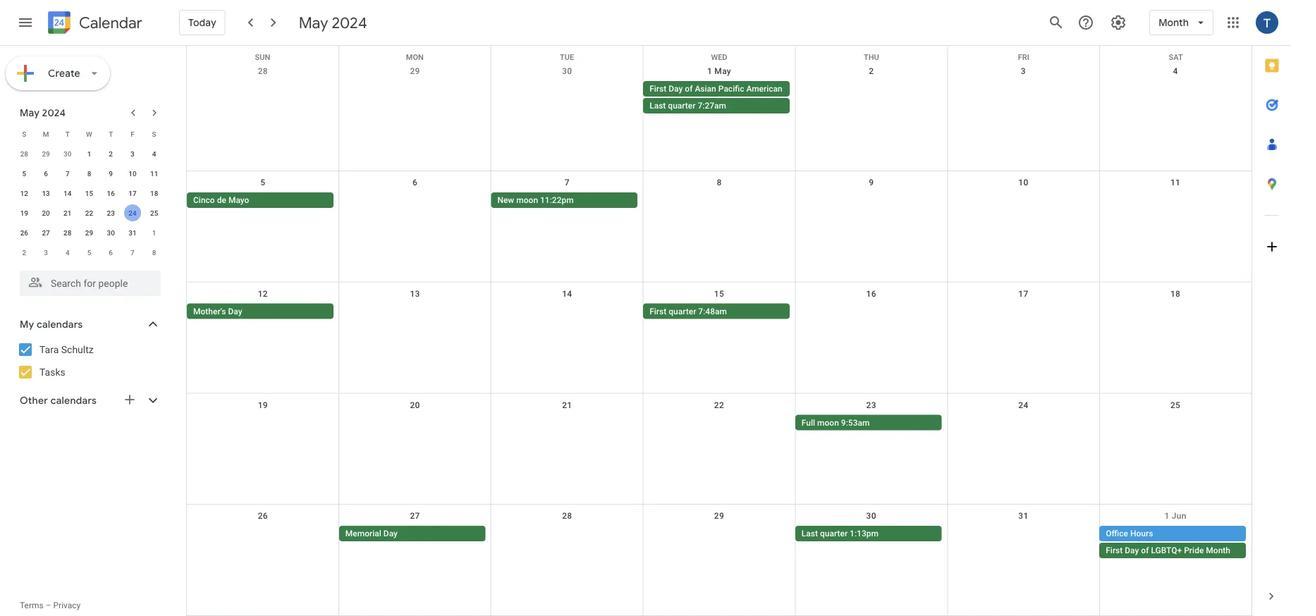 Task type: vqa. For each thing, say whether or not it's contained in the screenshot.
the "22" ELEMENT
yes



Task type: describe. For each thing, give the bounding box(es) containing it.
cell containing first day of asian pacific american heritage month
[[643, 81, 844, 115]]

0 vertical spatial may 2024
[[299, 13, 367, 32]]

sun
[[255, 53, 270, 62]]

1 down 'w'
[[87, 150, 91, 158]]

quarter for first
[[669, 307, 696, 316]]

last quarter 1:13pm button
[[795, 526, 942, 542]]

privacy
[[53, 601, 81, 611]]

memorial day
[[345, 529, 398, 539]]

f
[[131, 130, 134, 138]]

month for office hours first day of lgbtq+ pride month
[[1206, 546, 1231, 556]]

4 for 1
[[152, 150, 156, 158]]

new moon 11:22pm button
[[491, 192, 638, 208]]

my calendars button
[[3, 313, 175, 336]]

7:48am
[[698, 307, 727, 316]]

grid containing 28
[[186, 46, 1252, 616]]

full moon 9:53am button
[[795, 415, 942, 430]]

1 vertical spatial 23
[[866, 400, 877, 410]]

11 element
[[146, 165, 163, 182]]

last inside first day of asian pacific american heritage month last quarter 7:27am
[[650, 101, 666, 111]]

6 for sun
[[413, 178, 418, 187]]

11:22pm
[[540, 195, 574, 205]]

25 element
[[146, 205, 163, 221]]

mother's day
[[193, 307, 242, 316]]

18 inside row group
[[150, 189, 158, 197]]

de
[[217, 195, 226, 205]]

lgbtq+
[[1151, 546, 1182, 556]]

9 for sun
[[869, 178, 874, 187]]

2 horizontal spatial may
[[715, 66, 731, 76]]

8 for may 2024
[[87, 169, 91, 178]]

29 april element
[[37, 145, 54, 162]]

30 up the last quarter 1:13pm button
[[866, 511, 877, 521]]

1 horizontal spatial 21
[[562, 400, 572, 410]]

first for first quarter 7:48am
[[650, 307, 667, 316]]

28 april element
[[16, 145, 33, 162]]

15 inside 15 'element'
[[85, 189, 93, 197]]

other calendars
[[20, 394, 97, 407]]

m
[[43, 130, 49, 138]]

1:13pm
[[850, 529, 879, 539]]

1 jun
[[1165, 511, 1187, 521]]

may 2024 grid
[[13, 124, 165, 262]]

create button
[[6, 56, 110, 90]]

10 element
[[124, 165, 141, 182]]

8 inside row
[[152, 248, 156, 257]]

30 element
[[102, 224, 119, 241]]

first for first day of asian pacific american heritage month last quarter 7:27am
[[650, 84, 667, 94]]

cell containing office hours
[[1100, 526, 1252, 560]]

17 inside row group
[[129, 189, 137, 197]]

1 horizontal spatial 12
[[258, 289, 268, 299]]

office
[[1106, 529, 1128, 539]]

26 for 1 jun
[[258, 511, 268, 521]]

15 inside grid
[[714, 289, 724, 299]]

14 inside 14 element
[[64, 189, 72, 197]]

mother's day button
[[187, 304, 333, 319]]

new moon 11:22pm
[[498, 195, 574, 205]]

1 s from the left
[[22, 130, 26, 138]]

asian
[[695, 84, 716, 94]]

quarter for last
[[820, 529, 848, 539]]

9:53am
[[841, 418, 870, 428]]

fri
[[1018, 53, 1030, 62]]

13 element
[[37, 185, 54, 202]]

terms link
[[20, 601, 44, 611]]

main drawer image
[[17, 14, 34, 31]]

wed
[[711, 53, 728, 62]]

24 inside "cell"
[[129, 209, 137, 217]]

new
[[498, 195, 514, 205]]

day inside office hours first day of lgbtq+ pride month
[[1125, 546, 1139, 556]]

sat
[[1169, 53, 1183, 62]]

5 june element
[[81, 244, 98, 261]]

month for first day of asian pacific american heritage month last quarter 7:27am
[[819, 84, 844, 94]]

of inside first day of asian pacific american heritage month last quarter 7:27am
[[685, 84, 693, 94]]

mother's
[[193, 307, 226, 316]]

office hours first day of lgbtq+ pride month
[[1106, 529, 1231, 556]]

1 horizontal spatial 24
[[1019, 400, 1029, 410]]

1 horizontal spatial 16
[[866, 289, 877, 299]]

first day of asian pacific american heritage month button
[[643, 81, 844, 97]]

create
[[48, 67, 80, 79]]

26 for 1
[[20, 229, 28, 237]]

18 inside grid
[[1171, 289, 1181, 299]]

row containing 2
[[13, 243, 165, 262]]

last quarter 7:27am button
[[643, 98, 790, 114]]

cinco de mayo
[[193, 195, 249, 205]]

12 element
[[16, 185, 33, 202]]

first quarter 7:48am
[[650, 307, 727, 316]]

tasks
[[39, 366, 65, 378]]

tue
[[560, 53, 574, 62]]

last inside button
[[802, 529, 818, 539]]

add other calendars image
[[123, 393, 137, 407]]

cinco
[[193, 195, 215, 205]]

7:27am
[[698, 101, 726, 111]]

today
[[188, 16, 216, 29]]

0 vertical spatial 2024
[[332, 13, 367, 32]]

1 vertical spatial may 2024
[[20, 106, 66, 119]]

other calendars button
[[3, 389, 175, 412]]

memorial day button
[[339, 526, 486, 542]]

3 for 1 may
[[1021, 66, 1026, 76]]

w
[[86, 130, 92, 138]]

2 for 1 may
[[869, 66, 874, 76]]

5 for sun
[[260, 178, 265, 187]]

1 horizontal spatial 20
[[410, 400, 420, 410]]

30 down tue
[[562, 66, 572, 76]]

my calendars
[[20, 318, 83, 331]]

31 element
[[124, 224, 141, 241]]

26 element
[[16, 224, 33, 241]]

calendar
[[79, 13, 142, 33]]

24 element
[[124, 205, 141, 221]]

–
[[46, 601, 51, 611]]

terms
[[20, 601, 44, 611]]

30 inside 30 april element
[[64, 150, 72, 158]]

18 element
[[146, 185, 163, 202]]

last quarter 1:13pm
[[802, 529, 879, 539]]

terms – privacy
[[20, 601, 81, 611]]

0 vertical spatial may
[[299, 13, 328, 32]]

27 for 1 jun
[[410, 511, 420, 521]]

row containing sun
[[187, 46, 1252, 62]]

calendar heading
[[76, 13, 142, 33]]

1 vertical spatial 14
[[562, 289, 572, 299]]

1 horizontal spatial 13
[[410, 289, 420, 299]]

month inside dropdown button
[[1159, 16, 1189, 29]]

4 june element
[[59, 244, 76, 261]]

16 element
[[102, 185, 119, 202]]

day for mother's
[[228, 307, 242, 316]]

first inside office hours first day of lgbtq+ pride month
[[1106, 546, 1123, 556]]

my
[[20, 318, 34, 331]]

pacific
[[719, 84, 744, 94]]

row group containing 28
[[13, 144, 165, 262]]

2 for 1
[[109, 150, 113, 158]]

6 for may 2024
[[44, 169, 48, 178]]

thu
[[864, 53, 879, 62]]

1 vertical spatial 2024
[[42, 106, 66, 119]]



Task type: locate. For each thing, give the bounding box(es) containing it.
7
[[66, 169, 70, 178], [565, 178, 570, 187], [131, 248, 135, 257]]

23 down 16 element
[[107, 209, 115, 217]]

moon
[[516, 195, 538, 205], [817, 418, 839, 428]]

0 vertical spatial 26
[[20, 229, 28, 237]]

moon right the new at the top left
[[516, 195, 538, 205]]

1 horizontal spatial 14
[[562, 289, 572, 299]]

heritage
[[785, 84, 817, 94]]

tara schultz
[[39, 344, 94, 355]]

0 horizontal spatial 22
[[85, 209, 93, 217]]

0 horizontal spatial may
[[20, 106, 40, 119]]

1 horizontal spatial month
[[1159, 16, 1189, 29]]

0 horizontal spatial 15
[[85, 189, 93, 197]]

0 vertical spatial 18
[[150, 189, 158, 197]]

27 for 1
[[42, 229, 50, 237]]

of inside office hours first day of lgbtq+ pride month
[[1141, 546, 1149, 556]]

1 vertical spatial 26
[[258, 511, 268, 521]]

24
[[129, 209, 137, 217], [1019, 400, 1029, 410]]

s
[[22, 130, 26, 138], [152, 130, 156, 138]]

26 inside row group
[[20, 229, 28, 237]]

0 horizontal spatial 9
[[109, 169, 113, 178]]

calendars up tara schultz
[[37, 318, 83, 331]]

7 june element
[[124, 244, 141, 261]]

2 down 26 element
[[22, 248, 26, 257]]

first inside first quarter 7:48am button
[[650, 307, 667, 316]]

1 vertical spatial 19
[[258, 400, 268, 410]]

0 vertical spatial moon
[[516, 195, 538, 205]]

row
[[187, 46, 1252, 62], [187, 60, 1252, 171], [13, 124, 165, 144], [13, 144, 165, 164], [13, 164, 165, 183], [187, 171, 1252, 283], [13, 183, 165, 203], [13, 203, 165, 223], [13, 223, 165, 243], [13, 243, 165, 262], [187, 283, 1252, 394], [187, 394, 1252, 505], [187, 505, 1252, 616]]

14 element
[[59, 185, 76, 202]]

1 horizontal spatial last
[[802, 529, 818, 539]]

row containing s
[[13, 124, 165, 144]]

10 for sun
[[1019, 178, 1029, 187]]

31
[[129, 229, 137, 237], [1019, 511, 1029, 521]]

2 horizontal spatial 8
[[717, 178, 722, 187]]

1 june element
[[146, 224, 163, 241]]

hours
[[1131, 529, 1153, 539]]

1 vertical spatial 18
[[1171, 289, 1181, 299]]

1 vertical spatial quarter
[[669, 307, 696, 316]]

schultz
[[61, 344, 94, 355]]

1 horizontal spatial 5
[[87, 248, 91, 257]]

0 vertical spatial 31
[[129, 229, 137, 237]]

mon
[[406, 53, 424, 62]]

2 horizontal spatial month
[[1206, 546, 1231, 556]]

t up 30 april element
[[65, 130, 70, 138]]

4 down sat
[[1173, 66, 1178, 76]]

17
[[129, 189, 137, 197], [1019, 289, 1029, 299]]

cinco de mayo button
[[187, 192, 333, 208]]

moon inside new moon 11:22pm button
[[516, 195, 538, 205]]

1 horizontal spatial 27
[[410, 511, 420, 521]]

2 horizontal spatial 2
[[869, 66, 874, 76]]

22
[[85, 209, 93, 217], [714, 400, 724, 410]]

full moon 9:53am
[[802, 418, 870, 428]]

30 inside 30 element
[[107, 229, 115, 237]]

0 horizontal spatial last
[[650, 101, 666, 111]]

19 element
[[16, 205, 33, 221]]

15 element
[[81, 185, 98, 202]]

4 for 1 may
[[1173, 66, 1178, 76]]

1 vertical spatial of
[[1141, 546, 1149, 556]]

21 element
[[59, 205, 76, 221]]

5 down 29 element
[[87, 248, 91, 257]]

8 june element
[[146, 244, 163, 261]]

pride
[[1184, 546, 1204, 556]]

first inside first day of asian pacific american heritage month last quarter 7:27am
[[650, 84, 667, 94]]

1 may
[[707, 66, 731, 76]]

10
[[129, 169, 137, 178], [1019, 178, 1029, 187]]

28 element
[[59, 224, 76, 241]]

1
[[707, 66, 712, 76], [87, 150, 91, 158], [152, 229, 156, 237], [1165, 511, 1170, 521]]

27 inside grid
[[410, 511, 420, 521]]

4 up "11" element
[[152, 150, 156, 158]]

0 horizontal spatial 31
[[129, 229, 137, 237]]

23 up full moon 9:53am button
[[866, 400, 877, 410]]

0 horizontal spatial 17
[[129, 189, 137, 197]]

month up sat
[[1159, 16, 1189, 29]]

1 down wed
[[707, 66, 712, 76]]

1 horizontal spatial 3
[[131, 150, 135, 158]]

1 up 8 june element
[[152, 229, 156, 237]]

19 inside "element"
[[20, 209, 28, 217]]

17 element
[[124, 185, 141, 202]]

23 inside "element"
[[107, 209, 115, 217]]

1 horizontal spatial of
[[1141, 546, 1149, 556]]

row group
[[13, 144, 165, 262]]

1 horizontal spatial s
[[152, 130, 156, 138]]

0 horizontal spatial 14
[[64, 189, 72, 197]]

3 up 10 element
[[131, 150, 135, 158]]

6 june element
[[102, 244, 119, 261]]

None search field
[[0, 265, 175, 296]]

t
[[65, 130, 70, 138], [109, 130, 113, 138]]

1 horizontal spatial 23
[[866, 400, 877, 410]]

2 vertical spatial 3
[[44, 248, 48, 257]]

15 up 22 element
[[85, 189, 93, 197]]

11 inside row group
[[150, 169, 158, 178]]

30 up 6 june element
[[107, 229, 115, 237]]

first left asian
[[650, 84, 667, 94]]

30 april element
[[59, 145, 76, 162]]

1 horizontal spatial 4
[[152, 150, 156, 158]]

7 inside 7 june element
[[131, 248, 135, 257]]

27 element
[[37, 224, 54, 241]]

month button
[[1150, 6, 1214, 39]]

0 horizontal spatial 2024
[[42, 106, 66, 119]]

31 for 1
[[129, 229, 137, 237]]

may 2024
[[299, 13, 367, 32], [20, 106, 66, 119]]

today button
[[179, 6, 226, 39]]

mayo
[[228, 195, 249, 205]]

Search for people text field
[[28, 271, 152, 296]]

calendars down tasks
[[51, 394, 97, 407]]

2 up 16 element
[[109, 150, 113, 158]]

22 element
[[81, 205, 98, 221]]

27 up "3 june" element on the top of page
[[42, 229, 50, 237]]

15 up first quarter 7:48am button
[[714, 289, 724, 299]]

7 up 14 element
[[66, 169, 70, 178]]

day left asian
[[669, 84, 683, 94]]

1 vertical spatial moon
[[817, 418, 839, 428]]

11 for may 2024
[[150, 169, 158, 178]]

1 vertical spatial 15
[[714, 289, 724, 299]]

7 up new moon 11:22pm button
[[565, 178, 570, 187]]

21 inside row group
[[64, 209, 72, 217]]

7 inside grid
[[565, 178, 570, 187]]

11
[[150, 169, 158, 178], [1171, 178, 1181, 187]]

4
[[1173, 66, 1178, 76], [152, 150, 156, 158], [66, 248, 70, 257]]

9 for may 2024
[[109, 169, 113, 178]]

0 horizontal spatial 2
[[22, 248, 26, 257]]

21
[[64, 209, 72, 217], [562, 400, 572, 410]]

month right heritage
[[819, 84, 844, 94]]

0 vertical spatial 13
[[42, 189, 50, 197]]

2 vertical spatial may
[[20, 106, 40, 119]]

3 down fri
[[1021, 66, 1026, 76]]

22 inside grid
[[714, 400, 724, 410]]

cell
[[339, 81, 491, 115], [491, 81, 643, 115], [643, 81, 844, 115], [795, 81, 948, 115], [948, 81, 1100, 115], [1100, 81, 1252, 115], [339, 192, 491, 209], [643, 192, 795, 209], [795, 192, 948, 209], [948, 192, 1100, 209], [339, 304, 491, 321], [491, 304, 643, 321], [795, 304, 948, 321], [948, 304, 1100, 321], [339, 415, 491, 432], [491, 415, 643, 432], [643, 415, 795, 432], [948, 415, 1100, 432], [1100, 415, 1252, 432], [187, 526, 339, 560], [491, 526, 643, 560], [643, 526, 795, 560], [948, 526, 1100, 560], [1100, 526, 1252, 560]]

s right f
[[152, 130, 156, 138]]

grid
[[186, 46, 1252, 616]]

1 for 1 may
[[707, 66, 712, 76]]

31 inside row group
[[129, 229, 137, 237]]

first down office
[[1106, 546, 1123, 556]]

2 june element
[[16, 244, 33, 261]]

last left the 1:13pm
[[802, 529, 818, 539]]

calendars for other calendars
[[51, 394, 97, 407]]

american
[[747, 84, 783, 94]]

tab list
[[1253, 46, 1291, 577]]

12
[[20, 189, 28, 197], [258, 289, 268, 299]]

0 vertical spatial quarter
[[668, 101, 696, 111]]

23
[[107, 209, 115, 217], [866, 400, 877, 410]]

18
[[150, 189, 158, 197], [1171, 289, 1181, 299]]

2 inside row
[[22, 248, 26, 257]]

other
[[20, 394, 48, 407]]

day right memorial
[[384, 529, 398, 539]]

0 horizontal spatial 27
[[42, 229, 50, 237]]

0 horizontal spatial 8
[[87, 169, 91, 178]]

0 vertical spatial 22
[[85, 209, 93, 217]]

quarter down asian
[[668, 101, 696, 111]]

9 inside row group
[[109, 169, 113, 178]]

1 horizontal spatial 18
[[1171, 289, 1181, 299]]

2
[[869, 66, 874, 76], [109, 150, 113, 158], [22, 248, 26, 257]]

2 vertical spatial month
[[1206, 546, 1231, 556]]

3 down 27 "element"
[[44, 248, 48, 257]]

first quarter 7:48am button
[[643, 304, 790, 319]]

0 horizontal spatial 20
[[42, 209, 50, 217]]

calendar element
[[45, 8, 142, 39]]

30 right 29 april element
[[64, 150, 72, 158]]

first day of lgbtq+ pride month button
[[1100, 543, 1246, 559]]

6 inside row
[[109, 248, 113, 257]]

8
[[87, 169, 91, 178], [717, 178, 722, 187], [152, 248, 156, 257]]

month
[[1159, 16, 1189, 29], [819, 84, 844, 94], [1206, 546, 1231, 556]]

8 inside grid
[[717, 178, 722, 187]]

29 element
[[81, 224, 98, 241]]

0 horizontal spatial of
[[685, 84, 693, 94]]

1 t from the left
[[65, 130, 70, 138]]

moon right full
[[817, 418, 839, 428]]

0 horizontal spatial 25
[[150, 209, 158, 217]]

t left f
[[109, 130, 113, 138]]

1 vertical spatial 3
[[131, 150, 135, 158]]

month inside first day of asian pacific american heritage month last quarter 7:27am
[[819, 84, 844, 94]]

1 for 1 jun
[[1165, 511, 1170, 521]]

14
[[64, 189, 72, 197], [562, 289, 572, 299]]

0 horizontal spatial 16
[[107, 189, 115, 197]]

0 vertical spatial 3
[[1021, 66, 1026, 76]]

1 horizontal spatial moon
[[817, 418, 839, 428]]

4 down 28 element
[[66, 248, 70, 257]]

26
[[20, 229, 28, 237], [258, 511, 268, 521]]

2 down thu on the top of page
[[869, 66, 874, 76]]

0 horizontal spatial 18
[[150, 189, 158, 197]]

12 up mother's day button at the left of page
[[258, 289, 268, 299]]

day for memorial
[[384, 529, 398, 539]]

30
[[562, 66, 572, 76], [64, 150, 72, 158], [107, 229, 115, 237], [866, 511, 877, 521]]

13
[[42, 189, 50, 197], [410, 289, 420, 299]]

10 inside 10 element
[[129, 169, 137, 178]]

0 vertical spatial 19
[[20, 209, 28, 217]]

0 horizontal spatial month
[[819, 84, 844, 94]]

1 horizontal spatial 6
[[109, 248, 113, 257]]

month right pride
[[1206, 546, 1231, 556]]

3 june element
[[37, 244, 54, 261]]

2 t from the left
[[109, 130, 113, 138]]

31 for 1 jun
[[1019, 511, 1029, 521]]

2024
[[332, 13, 367, 32], [42, 106, 66, 119]]

0 horizontal spatial moon
[[516, 195, 538, 205]]

1 for 1 june element
[[152, 229, 156, 237]]

1 horizontal spatial 17
[[1019, 289, 1029, 299]]

0 vertical spatial 23
[[107, 209, 115, 217]]

20 inside grid
[[42, 209, 50, 217]]

tara
[[39, 344, 59, 355]]

1 vertical spatial 24
[[1019, 400, 1029, 410]]

0 vertical spatial 12
[[20, 189, 28, 197]]

15
[[85, 189, 93, 197], [714, 289, 724, 299]]

25 inside row group
[[150, 209, 158, 217]]

office hours button
[[1100, 526, 1246, 542]]

0 horizontal spatial t
[[65, 130, 70, 138]]

8 for sun
[[717, 178, 722, 187]]

2 horizontal spatial 5
[[260, 178, 265, 187]]

2 vertical spatial 2
[[22, 248, 26, 257]]

my calendars list
[[3, 339, 175, 384]]

quarter
[[668, 101, 696, 111], [669, 307, 696, 316], [820, 529, 848, 539]]

0 horizontal spatial 6
[[44, 169, 48, 178]]

27 up memorial day button at the bottom left of page
[[410, 511, 420, 521]]

26 inside grid
[[258, 511, 268, 521]]

6 inside grid
[[413, 178, 418, 187]]

12 up '19' "element"
[[20, 189, 28, 197]]

13 inside may 2024 grid
[[42, 189, 50, 197]]

quarter inside first day of asian pacific american heritage month last quarter 7:27am
[[668, 101, 696, 111]]

quarter left the 1:13pm
[[820, 529, 848, 539]]

2 s from the left
[[152, 130, 156, 138]]

privacy link
[[53, 601, 81, 611]]

28
[[258, 66, 268, 76], [20, 150, 28, 158], [64, 229, 72, 237], [562, 511, 572, 521]]

first left 7:48am
[[650, 307, 667, 316]]

19
[[20, 209, 28, 217], [258, 400, 268, 410]]

1 vertical spatial 4
[[152, 150, 156, 158]]

1 vertical spatial may
[[715, 66, 731, 76]]

1 left jun
[[1165, 511, 1170, 521]]

day inside first day of asian pacific american heritage month last quarter 7:27am
[[669, 84, 683, 94]]

5 up 12 element
[[22, 169, 26, 178]]

1 vertical spatial 2
[[109, 150, 113, 158]]

moon inside full moon 9:53am button
[[817, 418, 839, 428]]

memorial
[[345, 529, 381, 539]]

day right 'mother's'
[[228, 307, 242, 316]]

1 vertical spatial calendars
[[51, 394, 97, 407]]

16
[[107, 189, 115, 197], [866, 289, 877, 299]]

may
[[299, 13, 328, 32], [715, 66, 731, 76], [20, 106, 40, 119]]

of down hours
[[1141, 546, 1149, 556]]

0 horizontal spatial 3
[[44, 248, 48, 257]]

22 inside row group
[[85, 209, 93, 217]]

1 vertical spatial 17
[[1019, 289, 1029, 299]]

settings menu image
[[1110, 14, 1127, 31]]

0 horizontal spatial 4
[[66, 248, 70, 257]]

of left asian
[[685, 84, 693, 94]]

16 inside may 2024 grid
[[107, 189, 115, 197]]

full
[[802, 418, 815, 428]]

jun
[[1172, 511, 1187, 521]]

10 for may 2024
[[129, 169, 137, 178]]

1 vertical spatial 21
[[562, 400, 572, 410]]

quarter left 7:48am
[[669, 307, 696, 316]]

3 for 1
[[131, 150, 135, 158]]

23 element
[[102, 205, 119, 221]]

7 down 31 element at top left
[[131, 248, 135, 257]]

1 horizontal spatial 25
[[1171, 400, 1181, 410]]

7 for may 2024
[[66, 169, 70, 178]]

last left 7:27am
[[650, 101, 666, 111]]

0 horizontal spatial 19
[[20, 209, 28, 217]]

24 cell
[[122, 203, 143, 223]]

0 vertical spatial 25
[[150, 209, 158, 217]]

of
[[685, 84, 693, 94], [1141, 546, 1149, 556]]

0 vertical spatial 27
[[42, 229, 50, 237]]

0 horizontal spatial 7
[[66, 169, 70, 178]]

20 element
[[37, 205, 54, 221]]

11 for sun
[[1171, 178, 1181, 187]]

5 for may 2024
[[22, 169, 26, 178]]

27
[[42, 229, 50, 237], [410, 511, 420, 521]]

1 vertical spatial 12
[[258, 289, 268, 299]]

first day of asian pacific american heritage month last quarter 7:27am
[[650, 84, 844, 111]]

12 inside row group
[[20, 189, 28, 197]]

0 horizontal spatial 10
[[129, 169, 137, 178]]

last
[[650, 101, 666, 111], [802, 529, 818, 539]]

1 horizontal spatial 31
[[1019, 511, 1029, 521]]

day down hours
[[1125, 546, 1139, 556]]

day
[[669, 84, 683, 94], [228, 307, 242, 316], [384, 529, 398, 539], [1125, 546, 1139, 556]]

1 horizontal spatial 26
[[258, 511, 268, 521]]

moon for new
[[516, 195, 538, 205]]

s up 28 april element
[[22, 130, 26, 138]]

0 vertical spatial 24
[[129, 209, 137, 217]]

5 inside "element"
[[87, 248, 91, 257]]

day for first
[[669, 84, 683, 94]]

calendars
[[37, 318, 83, 331], [51, 394, 97, 407]]

moon for full
[[817, 418, 839, 428]]

1 vertical spatial last
[[802, 529, 818, 539]]

7 for sun
[[565, 178, 570, 187]]

9
[[109, 169, 113, 178], [869, 178, 874, 187]]

27 inside "element"
[[42, 229, 50, 237]]

0 vertical spatial 21
[[64, 209, 72, 217]]

4 inside row
[[66, 248, 70, 257]]

5 up cinco de mayo button
[[260, 178, 265, 187]]

1 vertical spatial 31
[[1019, 511, 1029, 521]]

calendars for my calendars
[[37, 318, 83, 331]]

1 vertical spatial 25
[[1171, 400, 1181, 410]]

0 horizontal spatial 26
[[20, 229, 28, 237]]

0 vertical spatial 17
[[129, 189, 137, 197]]

1 vertical spatial month
[[819, 84, 844, 94]]

1 horizontal spatial 19
[[258, 400, 268, 410]]

0 vertical spatial first
[[650, 84, 667, 94]]

2 vertical spatial 4
[[66, 248, 70, 257]]

29
[[410, 66, 420, 76], [42, 150, 50, 158], [85, 229, 93, 237], [714, 511, 724, 521]]

20
[[42, 209, 50, 217], [410, 400, 420, 410]]

1 horizontal spatial 2024
[[332, 13, 367, 32]]

0 vertical spatial calendars
[[37, 318, 83, 331]]

1 horizontal spatial t
[[109, 130, 113, 138]]

month inside office hours first day of lgbtq+ pride month
[[1206, 546, 1231, 556]]

2 vertical spatial quarter
[[820, 529, 848, 539]]



